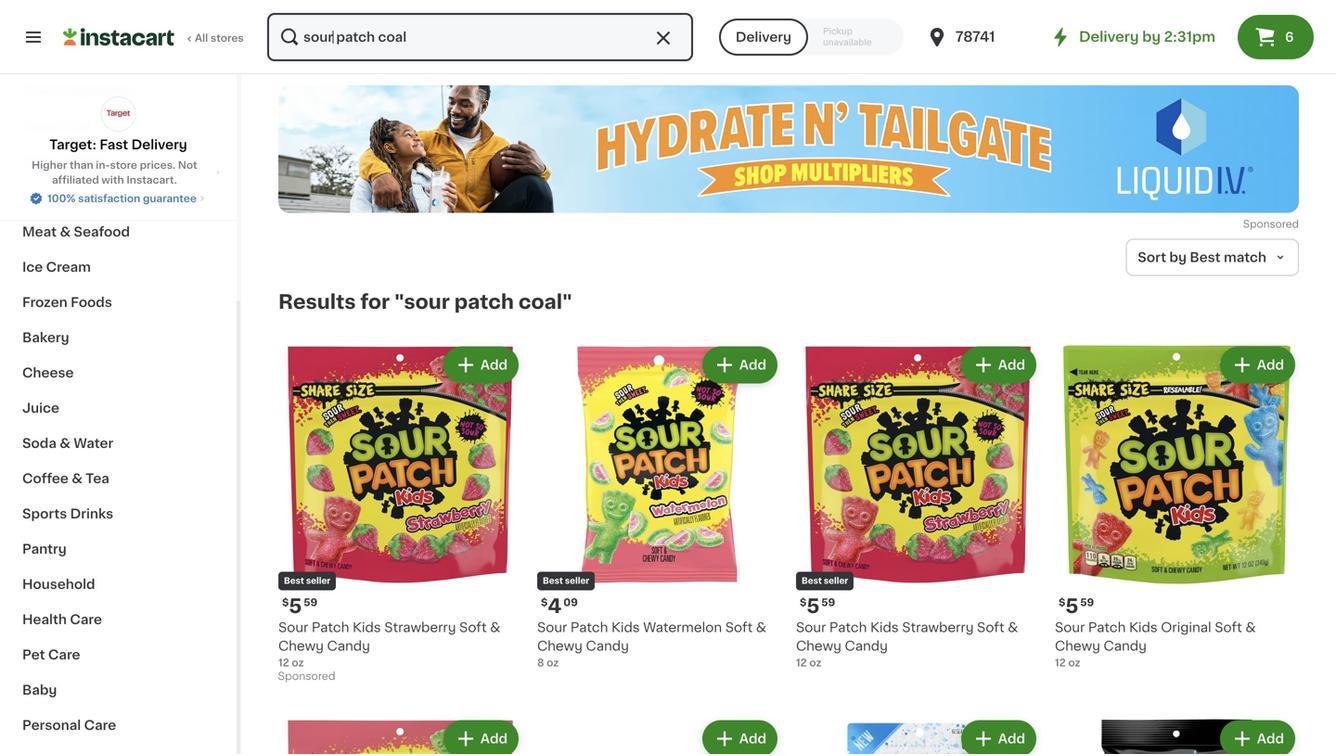 Task type: locate. For each thing, give the bounding box(es) containing it.
1 horizontal spatial 5
[[807, 597, 820, 616]]

3 $ 5 59 from the left
[[1059, 597, 1094, 616]]

2 seller from the left
[[565, 577, 590, 586]]

2:31pm
[[1164, 30, 1216, 44]]

oz
[[292, 658, 304, 668], [547, 658, 559, 668], [810, 658, 822, 668], [1069, 658, 1081, 668]]

3 oz from the left
[[810, 658, 822, 668]]

2 chewy from the left
[[537, 640, 583, 653]]

0 horizontal spatial by
[[1143, 30, 1161, 44]]

2 best seller from the left
[[543, 577, 590, 586]]

best seller
[[284, 577, 331, 586], [543, 577, 590, 586], [802, 577, 848, 586]]

2 kids from the left
[[612, 621, 640, 634]]

2 fresh from the top
[[22, 120, 60, 133]]

sports drinks link
[[11, 497, 226, 532]]

0 horizontal spatial 12
[[278, 658, 289, 668]]

meat
[[22, 226, 57, 239]]

4 chewy from the left
[[1055, 640, 1101, 653]]

4 soft from the left
[[1215, 621, 1243, 634]]

100%
[[47, 194, 76, 204]]

delivery by 2:31pm
[[1079, 30, 1216, 44]]

fresh
[[22, 84, 60, 97], [22, 120, 60, 133]]

6
[[1285, 31, 1294, 44]]

soft
[[459, 621, 487, 634], [726, 621, 753, 634], [977, 621, 1005, 634], [1215, 621, 1243, 634]]

cheese link
[[11, 355, 226, 391]]

1 horizontal spatial sour patch kids strawberry soft & chewy candy 12 oz
[[796, 621, 1019, 668]]

2 horizontal spatial best seller
[[802, 577, 848, 586]]

results
[[278, 292, 356, 312]]

2 oz from the left
[[547, 658, 559, 668]]

None search field
[[265, 11, 695, 63]]

78741 button
[[926, 11, 1037, 63]]

add
[[481, 359, 508, 372], [740, 359, 767, 372], [998, 359, 1026, 372], [1257, 359, 1285, 372], [481, 733, 508, 746], [740, 733, 767, 746], [998, 733, 1026, 746], [1257, 733, 1285, 746]]

2 sour from the left
[[537, 621, 567, 634]]

fresh vegetables
[[22, 84, 138, 97]]

0 horizontal spatial $ 5 59
[[282, 597, 318, 616]]

snacks & candy
[[22, 190, 132, 203]]

satisfaction
[[78, 194, 140, 204]]

fresh for fresh fruit
[[22, 120, 60, 133]]

seafood
[[74, 226, 130, 239]]

fresh up fresh fruit
[[22, 84, 60, 97]]

0 horizontal spatial seller
[[306, 577, 331, 586]]

target:
[[49, 138, 96, 151]]

1 vertical spatial care
[[48, 649, 80, 662]]

5
[[289, 597, 302, 616], [807, 597, 820, 616], [1066, 597, 1079, 616]]

fresh fruit
[[22, 120, 94, 133]]

bakery
[[22, 331, 69, 344]]

$ 5 59
[[282, 597, 318, 616], [800, 597, 836, 616], [1059, 597, 1094, 616]]

higher than in-store prices. not affiliated with instacart. link
[[15, 158, 222, 187]]

cream
[[46, 261, 91, 274]]

3 12 from the left
[[1055, 658, 1066, 668]]

patch inside the sour patch kids original soft & chewy candy 12 oz
[[1089, 621, 1126, 634]]

product group
[[278, 343, 523, 687], [537, 343, 781, 671], [796, 343, 1040, 671], [1055, 343, 1299, 671], [278, 717, 523, 755], [537, 717, 781, 755], [796, 717, 1040, 755], [1055, 717, 1299, 755]]

4 $ from the left
[[1059, 598, 1066, 608]]

snacks
[[22, 190, 71, 203]]

1 horizontal spatial 12
[[796, 658, 807, 668]]

0 horizontal spatial sour patch kids strawberry soft & chewy candy 12 oz
[[278, 621, 501, 668]]

1 vertical spatial by
[[1170, 251, 1187, 264]]

delivery inside button
[[736, 31, 792, 44]]

3 chewy from the left
[[796, 640, 842, 653]]

coffee & tea
[[22, 472, 109, 485]]

bakery link
[[11, 320, 226, 355]]

8
[[537, 658, 544, 668]]

frozen foods
[[22, 296, 112, 309]]

care for personal care
[[84, 719, 116, 732]]

coal"
[[519, 292, 573, 312]]

seller inside product group
[[565, 577, 590, 586]]

fresh vegetables link
[[11, 73, 226, 109]]

frozen foods link
[[11, 285, 226, 320]]

care for health care
[[70, 614, 102, 626]]

than
[[70, 160, 93, 170]]

fresh inside fresh fruit link
[[22, 120, 60, 133]]

2 vertical spatial care
[[84, 719, 116, 732]]

guarantee
[[143, 194, 197, 204]]

care inside personal care link
[[84, 719, 116, 732]]

1 horizontal spatial $ 5 59
[[800, 597, 836, 616]]

1 59 from the left
[[304, 598, 318, 608]]

0 vertical spatial care
[[70, 614, 102, 626]]

oz inside sour patch kids watermelon soft & chewy candy 8 oz
[[547, 658, 559, 668]]

foods
[[71, 296, 112, 309]]

1 $ from the left
[[282, 598, 289, 608]]

4 kids from the left
[[1129, 621, 1158, 634]]

100% satisfaction guarantee button
[[29, 187, 208, 206]]

by inside field
[[1170, 251, 1187, 264]]

0 horizontal spatial 59
[[304, 598, 318, 608]]

water
[[74, 437, 113, 450]]

0 horizontal spatial strawberry
[[384, 621, 456, 634]]

kids
[[353, 621, 381, 634], [612, 621, 640, 634], [871, 621, 899, 634], [1129, 621, 1158, 634]]

patch
[[312, 621, 349, 634], [571, 621, 608, 634], [830, 621, 867, 634], [1089, 621, 1126, 634]]

add inside button
[[740, 359, 767, 372]]

1 strawberry from the left
[[384, 621, 456, 634]]

target: fast delivery
[[49, 138, 187, 151]]

care down baby link
[[84, 719, 116, 732]]

by right sort
[[1170, 251, 1187, 264]]

12
[[278, 658, 289, 668], [796, 658, 807, 668], [1055, 658, 1066, 668]]

0 vertical spatial by
[[1143, 30, 1161, 44]]

patch inside sour patch kids watermelon soft & chewy candy 8 oz
[[571, 621, 608, 634]]

09
[[564, 598, 578, 608]]

care inside pet care link
[[48, 649, 80, 662]]

seller
[[306, 577, 331, 586], [565, 577, 590, 586], [824, 577, 848, 586]]

2 patch from the left
[[571, 621, 608, 634]]

2 horizontal spatial 12
[[1055, 658, 1066, 668]]

baby link
[[11, 673, 226, 708]]

2 horizontal spatial 5
[[1066, 597, 1079, 616]]

care
[[70, 614, 102, 626], [48, 649, 80, 662], [84, 719, 116, 732]]

dairy & eggs link
[[11, 144, 226, 179]]

sour inside the sour patch kids original soft & chewy candy 12 oz
[[1055, 621, 1085, 634]]

delivery for delivery by 2:31pm
[[1079, 30, 1139, 44]]

pantry
[[22, 543, 67, 556]]

care inside health care link
[[70, 614, 102, 626]]

3 sour from the left
[[796, 621, 826, 634]]

fresh inside fresh vegetables link
[[22, 84, 60, 97]]

2 strawberry from the left
[[902, 621, 974, 634]]

1 horizontal spatial delivery
[[736, 31, 792, 44]]

best
[[1190, 251, 1221, 264], [284, 577, 304, 586], [543, 577, 563, 586], [802, 577, 822, 586]]

by
[[1143, 30, 1161, 44], [1170, 251, 1187, 264]]

1 horizontal spatial by
[[1170, 251, 1187, 264]]

dairy & eggs
[[22, 155, 109, 168]]

3 59 from the left
[[1081, 598, 1094, 608]]

health care
[[22, 614, 102, 626]]

candy inside sour patch kids watermelon soft & chewy candy 8 oz
[[586, 640, 629, 653]]

add button inside product group
[[704, 349, 776, 382]]

fresh up dairy
[[22, 120, 60, 133]]

0 vertical spatial fresh
[[22, 84, 60, 97]]

1 seller from the left
[[306, 577, 331, 586]]

1 fresh from the top
[[22, 84, 60, 97]]

1 horizontal spatial 59
[[822, 598, 836, 608]]

6 button
[[1238, 15, 1314, 59]]

2 horizontal spatial seller
[[824, 577, 848, 586]]

health
[[22, 614, 67, 626]]

"sour
[[394, 292, 450, 312]]

dairy
[[22, 155, 58, 168]]

care right pet
[[48, 649, 80, 662]]

0 horizontal spatial best seller
[[284, 577, 331, 586]]

3 $ from the left
[[800, 598, 807, 608]]

2 horizontal spatial 59
[[1081, 598, 1094, 608]]

all stores link
[[63, 11, 245, 63]]

nsored
[[1264, 219, 1299, 229]]

4 patch from the left
[[1089, 621, 1126, 634]]

pet care
[[22, 649, 80, 662]]

all stores
[[195, 33, 244, 43]]

4 sour from the left
[[1055, 621, 1085, 634]]

fast
[[100, 138, 128, 151]]

chewy
[[278, 640, 324, 653], [537, 640, 583, 653], [796, 640, 842, 653], [1055, 640, 1101, 653]]

instacart logo image
[[63, 26, 174, 48]]

add button
[[445, 349, 517, 382], [704, 349, 776, 382], [963, 349, 1035, 382], [1222, 349, 1294, 382], [445, 723, 517, 755], [704, 723, 776, 755], [963, 723, 1035, 755], [1222, 723, 1294, 755]]

match
[[1224, 251, 1267, 264]]

vegetables
[[63, 84, 138, 97]]

2 $ 5 59 from the left
[[800, 597, 836, 616]]

1 chewy from the left
[[278, 640, 324, 653]]

1 12 from the left
[[278, 658, 289, 668]]

3 5 from the left
[[1066, 597, 1079, 616]]

fruit
[[63, 120, 94, 133]]

4 oz from the left
[[1069, 658, 1081, 668]]

12 inside the sour patch kids original soft & chewy candy 12 oz
[[1055, 658, 1066, 668]]

oz inside the sour patch kids original soft & chewy candy 12 oz
[[1069, 658, 1081, 668]]

1 horizontal spatial seller
[[565, 577, 590, 586]]

2 12 from the left
[[796, 658, 807, 668]]

3 best seller from the left
[[802, 577, 848, 586]]

care right "health"
[[70, 614, 102, 626]]

2 horizontal spatial $ 5 59
[[1059, 597, 1094, 616]]

in-
[[96, 160, 110, 170]]

1 vertical spatial fresh
[[22, 120, 60, 133]]

meat & seafood
[[22, 226, 130, 239]]

2 $ from the left
[[541, 598, 548, 608]]

sour patch kids original soft & chewy candy 12 oz
[[1055, 621, 1256, 668]]

0 horizontal spatial 5
[[289, 597, 302, 616]]

1 horizontal spatial best seller
[[543, 577, 590, 586]]

affiliated
[[52, 175, 99, 185]]

watermelon
[[643, 621, 722, 634]]

78741
[[956, 30, 995, 44]]

2 soft from the left
[[726, 621, 753, 634]]

2 horizontal spatial delivery
[[1079, 30, 1139, 44]]

by left 2:31pm
[[1143, 30, 1161, 44]]

1 horizontal spatial strawberry
[[902, 621, 974, 634]]

care for pet care
[[48, 649, 80, 662]]



Task type: vqa. For each thing, say whether or not it's contained in the screenshot.
Shredded inside the Kraft Triple Cheddar Finely Shredded Cheese
no



Task type: describe. For each thing, give the bounding box(es) containing it.
frozen
[[22, 296, 68, 309]]

household link
[[11, 567, 226, 602]]

& inside sour patch kids watermelon soft & chewy candy 8 oz
[[756, 621, 767, 634]]

instacart.
[[127, 175, 177, 185]]

coffee & tea link
[[11, 461, 226, 497]]

kids inside the sour patch kids original soft & chewy candy 12 oz
[[1129, 621, 1158, 634]]

stores
[[211, 33, 244, 43]]

target: fast delivery logo image
[[101, 97, 136, 132]]

soda & water link
[[11, 426, 226, 461]]

fresh for fresh vegetables
[[22, 84, 60, 97]]

personal care
[[22, 719, 116, 732]]

eggs
[[76, 155, 109, 168]]

best inside field
[[1190, 251, 1221, 264]]

sour inside sour patch kids watermelon soft & chewy candy 8 oz
[[537, 621, 567, 634]]

personal care link
[[11, 708, 226, 743]]

with
[[102, 175, 124, 185]]

chewy inside sour patch kids watermelon soft & chewy candy 8 oz
[[537, 640, 583, 653]]

3 kids from the left
[[871, 621, 899, 634]]

$ 4 09
[[541, 597, 578, 616]]

1 best seller from the left
[[284, 577, 331, 586]]

delivery by 2:31pm link
[[1050, 26, 1216, 48]]

pet
[[22, 649, 45, 662]]

product group containing 4
[[537, 343, 781, 671]]

3 seller from the left
[[824, 577, 848, 586]]

• sponsored: liquid i.v. hydrate n' tailgate. shop multipliers image
[[278, 85, 1299, 213]]

ice
[[22, 261, 43, 274]]

higher
[[32, 160, 67, 170]]

by for delivery
[[1143, 30, 1161, 44]]

soft inside the sour patch kids original soft & chewy candy 12 oz
[[1215, 621, 1243, 634]]

1 sour patch kids strawberry soft & chewy candy 12 oz from the left
[[278, 621, 501, 668]]

for
[[360, 292, 390, 312]]

household
[[22, 578, 95, 591]]

4
[[548, 597, 562, 616]]

2 5 from the left
[[807, 597, 820, 616]]

higher than in-store prices. not affiliated with instacart.
[[32, 160, 197, 185]]

Search field
[[267, 13, 693, 61]]

juice
[[22, 402, 59, 415]]

sort by best match
[[1138, 251, 1267, 264]]

kids inside sour patch kids watermelon soft & chewy candy 8 oz
[[612, 621, 640, 634]]

ice cream link
[[11, 250, 226, 285]]

3 patch from the left
[[830, 621, 867, 634]]

1 patch from the left
[[312, 621, 349, 634]]

by for sort
[[1170, 251, 1187, 264]]

delivery for delivery
[[736, 31, 792, 44]]

ice cream
[[22, 261, 91, 274]]

$ inside '$ 4 09'
[[541, 598, 548, 608]]

baby
[[22, 684, 57, 697]]

tea
[[86, 472, 109, 485]]

snacks & candy link
[[11, 179, 226, 214]]

not
[[178, 160, 197, 170]]

drinks
[[70, 508, 113, 521]]

prices.
[[140, 160, 176, 170]]

best seller inside product group
[[543, 577, 590, 586]]

original
[[1161, 621, 1212, 634]]

soda
[[22, 437, 57, 450]]

sports drinks
[[22, 508, 113, 521]]

sort
[[1138, 251, 1167, 264]]

spo
[[1244, 219, 1264, 229]]

delivery button
[[719, 19, 808, 56]]

1 oz from the left
[[292, 658, 304, 668]]

sour patch kids watermelon soft & chewy candy 8 oz
[[537, 621, 767, 668]]

best inside product group
[[543, 577, 563, 586]]

cheese
[[22, 367, 74, 380]]

1 soft from the left
[[459, 621, 487, 634]]

personal
[[22, 719, 81, 732]]

patch
[[454, 292, 514, 312]]

juice link
[[11, 391, 226, 426]]

1 5 from the left
[[289, 597, 302, 616]]

2 sour patch kids strawberry soft & chewy candy 12 oz from the left
[[796, 621, 1019, 668]]

sports
[[22, 508, 67, 521]]

Best match Sort by field
[[1126, 239, 1299, 276]]

health care link
[[11, 602, 226, 638]]

soda & water
[[22, 437, 113, 450]]

chewy inside the sour patch kids original soft & chewy candy 12 oz
[[1055, 640, 1101, 653]]

meat & seafood link
[[11, 214, 226, 250]]

sponsored badge image
[[278, 672, 335, 683]]

1 $ 5 59 from the left
[[282, 597, 318, 616]]

results for "sour patch coal"
[[278, 292, 573, 312]]

pantry link
[[11, 532, 226, 567]]

soft inside sour patch kids watermelon soft & chewy candy 8 oz
[[726, 621, 753, 634]]

fresh fruit link
[[11, 109, 226, 144]]

& inside the sour patch kids original soft & chewy candy 12 oz
[[1246, 621, 1256, 634]]

0 horizontal spatial delivery
[[131, 138, 187, 151]]

1 kids from the left
[[353, 621, 381, 634]]

store
[[110, 160, 137, 170]]

1 sour from the left
[[278, 621, 308, 634]]

3 soft from the left
[[977, 621, 1005, 634]]

candy inside the sour patch kids original soft & chewy candy 12 oz
[[1104, 640, 1147, 653]]

2 59 from the left
[[822, 598, 836, 608]]

all
[[195, 33, 208, 43]]

coffee
[[22, 472, 69, 485]]

pet care link
[[11, 638, 226, 673]]

service type group
[[719, 19, 904, 56]]

100% satisfaction guarantee
[[47, 194, 197, 204]]



